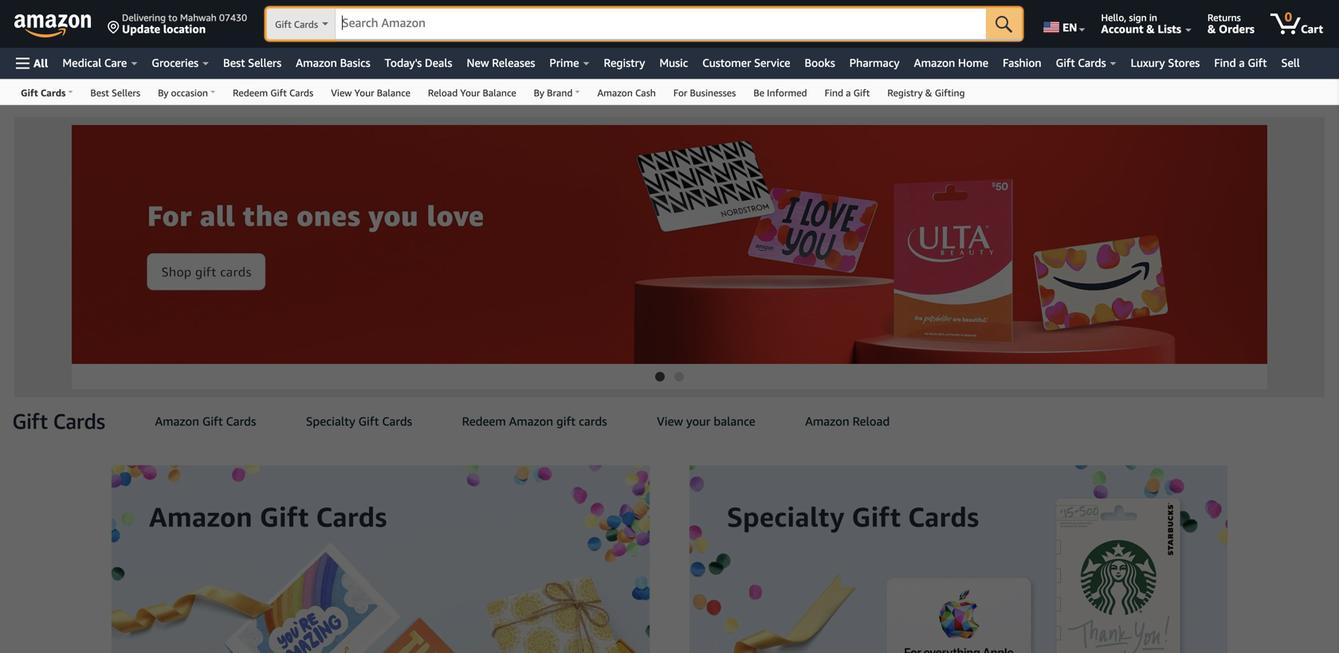 Task type: describe. For each thing, give the bounding box(es) containing it.
0 horizontal spatial find a gift link
[[816, 80, 879, 104]]

balance for view your balance
[[377, 87, 411, 98]]

registry & gifting link
[[879, 80, 974, 104]]

en link
[[1034, 4, 1093, 44]]

reload inside "amazon reload" link
[[853, 415, 890, 429]]

redeem amazon gift cards
[[462, 415, 607, 429]]

reload your balance link
[[419, 80, 525, 104]]

delivering to mahwah 07430 update location
[[122, 12, 247, 35]]

amazon image
[[14, 14, 92, 38]]

balance for reload your balance
[[483, 87, 516, 98]]

hello, sign in
[[1101, 12, 1158, 23]]

deals
[[425, 56, 452, 69]]

1 vertical spatial sellers
[[112, 87, 140, 98]]

gift cards image
[[6, 411, 105, 435]]

amazon gift cards image
[[72, 446, 670, 654]]

specialty gift cards image
[[670, 446, 1268, 654]]

returns & orders
[[1208, 12, 1255, 35]]

& for account
[[1147, 22, 1155, 35]]

cards
[[579, 415, 607, 429]]

0 vertical spatial best
[[223, 56, 245, 69]]

reload inside reload your balance link
[[428, 87, 458, 98]]

medical care
[[63, 56, 127, 69]]

be
[[754, 87, 765, 98]]

amazon cash link
[[589, 80, 665, 104]]

pharmacy
[[850, 56, 900, 69]]

service
[[754, 56, 791, 69]]

cards inside gift cards search box
[[294, 19, 318, 30]]

releases
[[492, 56, 535, 69]]

gift cards for top gift cards link
[[1056, 56, 1106, 69]]

account & lists
[[1101, 22, 1182, 35]]

reload your balance
[[428, 87, 516, 98]]

all
[[33, 57, 48, 70]]

location
[[163, 22, 206, 35]]

0 vertical spatial gift cards link
[[1049, 52, 1124, 74]]

cards inside amazon gift cards link
[[226, 415, 256, 429]]

07430
[[219, 12, 247, 23]]

specialty gift cards
[[306, 415, 412, 429]]

hello,
[[1101, 12, 1127, 23]]

amazon for amazon cash
[[598, 87, 633, 98]]

amazon for amazon gift cards
[[155, 415, 199, 429]]

1 vertical spatial find a gift
[[825, 87, 870, 98]]

stores
[[1168, 56, 1200, 69]]

en
[[1063, 21, 1078, 34]]

amazon gift cards
[[155, 415, 256, 429]]

prime link
[[542, 52, 597, 74]]

today's deals link
[[378, 52, 460, 74]]

today's
[[385, 56, 422, 69]]

orders
[[1219, 22, 1255, 35]]

0 vertical spatial best sellers link
[[216, 52, 289, 74]]

amazon home link
[[907, 52, 996, 74]]

groceries
[[152, 56, 199, 69]]

pharmacy link
[[843, 52, 907, 74]]

books link
[[798, 52, 843, 74]]

returns
[[1208, 12, 1241, 23]]

care
[[104, 56, 127, 69]]

amazon reload link
[[805, 398, 890, 446]]

music link
[[652, 52, 695, 74]]

registry link
[[597, 52, 652, 74]]

account
[[1101, 22, 1144, 35]]

redeem gift cards
[[233, 87, 313, 98]]

1 horizontal spatial find a gift
[[1215, 56, 1267, 69]]

0 vertical spatial a
[[1239, 56, 1245, 69]]

cart
[[1301, 22, 1323, 35]]

luxury stores link
[[1124, 52, 1207, 74]]

amazon basics link
[[289, 52, 378, 74]]

redeem for redeem amazon gift cards
[[462, 415, 506, 429]]

by brand
[[534, 87, 573, 98]]

amazon home
[[914, 56, 989, 69]]

specialty
[[306, 415, 355, 429]]

redeem for redeem gift cards
[[233, 87, 268, 98]]

by brand link
[[525, 80, 589, 104]]

0 horizontal spatial best
[[90, 87, 109, 98]]

0 horizontal spatial find
[[825, 87, 844, 98]]

home
[[958, 56, 989, 69]]

1 horizontal spatial find
[[1215, 56, 1236, 69]]

navigation navigation
[[0, 0, 1339, 105]]

amazon gift cards link
[[155, 398, 256, 446]]

cards inside specialty gift cards link
[[382, 415, 412, 429]]

amazon cash
[[598, 87, 656, 98]]

fashion link
[[996, 52, 1049, 74]]

amazon for amazon basics
[[296, 56, 337, 69]]

Gift Cards search field
[[266, 8, 1022, 41]]

& for returns
[[1208, 22, 1216, 35]]

registry for registry
[[604, 56, 645, 69]]

new releases
[[467, 56, 535, 69]]

none submit inside gift cards search box
[[986, 8, 1022, 40]]

luxury stores
[[1131, 56, 1200, 69]]



Task type: vqa. For each thing, say whether or not it's contained in the screenshot.
Follow
no



Task type: locate. For each thing, give the bounding box(es) containing it.
1 vertical spatial redeem
[[462, 415, 506, 429]]

view for view your balance
[[331, 87, 352, 98]]

view inside navigation navigation
[[331, 87, 352, 98]]

balance down today's
[[377, 87, 411, 98]]

1 horizontal spatial best
[[223, 56, 245, 69]]

specialty gift cards link
[[306, 398, 412, 446]]

a
[[1239, 56, 1245, 69], [846, 87, 851, 98]]

2 vertical spatial gift cards
[[21, 87, 66, 98]]

be informed
[[754, 87, 807, 98]]

lists
[[1158, 22, 1182, 35]]

0 horizontal spatial &
[[926, 87, 933, 98]]

1 horizontal spatial registry
[[888, 87, 923, 98]]

1 vertical spatial gift cards link
[[12, 80, 82, 104]]

your down basics
[[355, 87, 374, 98]]

find a gift down orders
[[1215, 56, 1267, 69]]

0 vertical spatial find a gift link
[[1207, 52, 1274, 74]]

gift inside amazon gift cards link
[[202, 415, 223, 429]]

1 horizontal spatial reload
[[853, 415, 890, 429]]

balance down new releases link
[[483, 87, 516, 98]]

0 horizontal spatial sellers
[[112, 87, 140, 98]]

1 vertical spatial best sellers link
[[82, 80, 149, 104]]

for
[[674, 87, 688, 98]]

by occasion link
[[149, 80, 224, 104]]

sell
[[1282, 56, 1300, 69]]

balance inside view your balance link
[[377, 87, 411, 98]]

0 horizontal spatial best sellers
[[90, 87, 140, 98]]

your
[[355, 87, 374, 98], [460, 87, 480, 98]]

registry & gifting
[[888, 87, 965, 98]]

sellers up redeem gift cards link
[[248, 56, 282, 69]]

gift inside redeem gift cards link
[[270, 87, 287, 98]]

1 vertical spatial view
[[657, 415, 683, 429]]

by
[[158, 87, 169, 98], [534, 87, 545, 98]]

1 horizontal spatial sellers
[[248, 56, 282, 69]]

find a gift
[[1215, 56, 1267, 69], [825, 87, 870, 98]]

0 horizontal spatial balance
[[377, 87, 411, 98]]

new
[[467, 56, 489, 69]]

gift cards inside search box
[[275, 19, 318, 30]]

0 vertical spatial gift cards
[[275, 19, 318, 30]]

fashion
[[1003, 56, 1042, 69]]

cash
[[635, 87, 656, 98]]

all button
[[9, 48, 55, 79]]

your
[[686, 415, 711, 429]]

by occasion
[[158, 87, 208, 98]]

2 balance from the left
[[483, 87, 516, 98]]

sign
[[1129, 12, 1147, 23]]

to
[[168, 12, 178, 23]]

for businesses
[[674, 87, 736, 98]]

0 vertical spatial best sellers
[[223, 56, 282, 69]]

2 horizontal spatial gift cards
[[1056, 56, 1106, 69]]

best sellers link up redeem gift cards link
[[216, 52, 289, 74]]

1 vertical spatial a
[[846, 87, 851, 98]]

view your balance link
[[657, 398, 756, 446]]

0 horizontal spatial by
[[158, 87, 169, 98]]

customer
[[703, 56, 751, 69]]

businesses
[[690, 87, 736, 98]]

a down orders
[[1239, 56, 1245, 69]]

in
[[1150, 12, 1158, 23]]

1 vertical spatial best sellers
[[90, 87, 140, 98]]

gift cards link
[[1049, 52, 1124, 74], [12, 80, 82, 104]]

balance inside reload your balance link
[[483, 87, 516, 98]]

informed
[[767, 87, 807, 98]]

gift
[[557, 415, 576, 429]]

reload
[[428, 87, 458, 98], [853, 415, 890, 429]]

0 horizontal spatial gift cards
[[21, 87, 66, 98]]

1 horizontal spatial your
[[460, 87, 480, 98]]

by left occasion
[[158, 87, 169, 98]]

delivering
[[122, 12, 166, 23]]

1 horizontal spatial find a gift link
[[1207, 52, 1274, 74]]

find a gift link down orders
[[1207, 52, 1274, 74]]

amazon basics
[[296, 56, 370, 69]]

your for reload
[[460, 87, 480, 98]]

find a gift down pharmacy link
[[825, 87, 870, 98]]

find
[[1215, 56, 1236, 69], [825, 87, 844, 98]]

amazon inside "link"
[[296, 56, 337, 69]]

update
[[122, 22, 160, 35]]

books
[[805, 56, 835, 69]]

view left your
[[657, 415, 683, 429]]

1 by from the left
[[158, 87, 169, 98]]

gift cards link down all
[[12, 80, 82, 104]]

1 vertical spatial find a gift link
[[816, 80, 879, 104]]

brand
[[547, 87, 573, 98]]

1 horizontal spatial view
[[657, 415, 683, 429]]

1 horizontal spatial redeem
[[462, 415, 506, 429]]

0 vertical spatial reload
[[428, 87, 458, 98]]

& left lists
[[1147, 22, 1155, 35]]

& left gifting
[[926, 87, 933, 98]]

best down 07430
[[223, 56, 245, 69]]

gift
[[275, 19, 292, 30], [1056, 56, 1075, 69], [1248, 56, 1267, 69], [21, 87, 38, 98], [270, 87, 287, 98], [854, 87, 870, 98], [202, 415, 223, 429], [358, 415, 379, 429]]

2 horizontal spatial &
[[1208, 22, 1216, 35]]

1 horizontal spatial &
[[1147, 22, 1155, 35]]

find down books link
[[825, 87, 844, 98]]

best sellers
[[223, 56, 282, 69], [90, 87, 140, 98]]

redeem inside redeem gift cards link
[[233, 87, 268, 98]]

customer service link
[[695, 52, 798, 74]]

best sellers link down care on the top left of page
[[82, 80, 149, 104]]

0 horizontal spatial find a gift
[[825, 87, 870, 98]]

1 horizontal spatial gift cards
[[275, 19, 318, 30]]

1 balance from the left
[[377, 87, 411, 98]]

sellers down care on the top left of page
[[112, 87, 140, 98]]

gift inside gift cards search box
[[275, 19, 292, 30]]

0 horizontal spatial reload
[[428, 87, 458, 98]]

amazon inside "link"
[[914, 56, 955, 69]]

view your balance link
[[322, 80, 419, 104]]

today's deals
[[385, 56, 452, 69]]

amazon for amazon reload
[[805, 415, 850, 429]]

1 vertical spatial find
[[825, 87, 844, 98]]

view your balance
[[657, 415, 756, 429]]

0 horizontal spatial redeem
[[233, 87, 268, 98]]

redeem
[[233, 87, 268, 98], [462, 415, 506, 429]]

for businesses link
[[665, 80, 745, 104]]

basics
[[340, 56, 370, 69]]

0 horizontal spatial view
[[331, 87, 352, 98]]

1 vertical spatial registry
[[888, 87, 923, 98]]

1 horizontal spatial gift cards link
[[1049, 52, 1124, 74]]

music
[[660, 56, 688, 69]]

by for by brand
[[534, 87, 545, 98]]

gift inside specialty gift cards link
[[358, 415, 379, 429]]

1 horizontal spatial best sellers link
[[216, 52, 289, 74]]

&
[[1147, 22, 1155, 35], [1208, 22, 1216, 35], [926, 87, 933, 98]]

registry for registry & gifting
[[888, 87, 923, 98]]

prime
[[550, 56, 579, 69]]

& left orders
[[1208, 22, 1216, 35]]

by for by occasion
[[158, 87, 169, 98]]

gifting
[[935, 87, 965, 98]]

find a gift link
[[1207, 52, 1274, 74], [816, 80, 879, 104]]

0 vertical spatial sellers
[[248, 56, 282, 69]]

2 by from the left
[[534, 87, 545, 98]]

0 horizontal spatial a
[[846, 87, 851, 98]]

0 horizontal spatial registry
[[604, 56, 645, 69]]

your for view
[[355, 87, 374, 98]]

find a gift link down pharmacy link
[[816, 80, 879, 104]]

1 vertical spatial best
[[90, 87, 109, 98]]

& for registry
[[926, 87, 933, 98]]

0 vertical spatial registry
[[604, 56, 645, 69]]

view
[[331, 87, 352, 98], [657, 415, 683, 429]]

amazon
[[296, 56, 337, 69], [914, 56, 955, 69], [598, 87, 633, 98], [155, 415, 199, 429], [509, 415, 553, 429], [805, 415, 850, 429]]

redeem inside redeem amazon gift cards link
[[462, 415, 506, 429]]

redeem amazon gift cards link
[[462, 398, 607, 446]]

1 horizontal spatial balance
[[483, 87, 516, 98]]

0 vertical spatial redeem
[[233, 87, 268, 98]]

Search Amazon text field
[[336, 9, 986, 39]]

gift cards link down en
[[1049, 52, 1124, 74]]

view down amazon basics "link"
[[331, 87, 352, 98]]

1 horizontal spatial a
[[1239, 56, 1245, 69]]

0 vertical spatial find a gift
[[1215, 56, 1267, 69]]

gift cards
[[275, 19, 318, 30], [1056, 56, 1106, 69], [21, 87, 66, 98]]

best down medical care link
[[90, 87, 109, 98]]

0 vertical spatial find
[[1215, 56, 1236, 69]]

1 vertical spatial reload
[[853, 415, 890, 429]]

0 vertical spatial view
[[331, 87, 352, 98]]

best
[[223, 56, 245, 69], [90, 87, 109, 98]]

find down orders
[[1215, 56, 1236, 69]]

gift cards for the leftmost gift cards link
[[21, 87, 66, 98]]

registry up amazon cash link
[[604, 56, 645, 69]]

1 your from the left
[[355, 87, 374, 98]]

gift cards down en
[[1056, 56, 1106, 69]]

medical care link
[[55, 52, 145, 74]]

best sellers down care on the top left of page
[[90, 87, 140, 98]]

be informed link
[[745, 80, 816, 104]]

cards inside redeem gift cards link
[[289, 87, 313, 98]]

view for view your balance
[[657, 415, 683, 429]]

None submit
[[986, 8, 1022, 40]]

a down pharmacy link
[[846, 87, 851, 98]]

medical
[[63, 56, 101, 69]]

0 horizontal spatial best sellers link
[[82, 80, 149, 104]]

& inside returns & orders
[[1208, 22, 1216, 35]]

your down new
[[460, 87, 480, 98]]

balance
[[377, 87, 411, 98], [483, 87, 516, 98]]

registry down pharmacy link
[[888, 87, 923, 98]]

1 vertical spatial gift cards
[[1056, 56, 1106, 69]]

groceries link
[[145, 52, 216, 74]]

0 horizontal spatial gift cards link
[[12, 80, 82, 104]]

gift cards up amazon basics
[[275, 19, 318, 30]]

sell link
[[1274, 52, 1307, 74]]

0 horizontal spatial your
[[355, 87, 374, 98]]

customer service
[[703, 56, 791, 69]]

occasion
[[171, 87, 208, 98]]

1 horizontal spatial by
[[534, 87, 545, 98]]

1 horizontal spatial best sellers
[[223, 56, 282, 69]]

luxury
[[1131, 56, 1165, 69]]

mahwah
[[180, 12, 217, 23]]

by left brand
[[534, 87, 545, 98]]

gift cards down all
[[21, 87, 66, 98]]

balance
[[714, 415, 756, 429]]

amazon for amazon home
[[914, 56, 955, 69]]

view your balance
[[331, 87, 411, 98]]

2 your from the left
[[460, 87, 480, 98]]

0
[[1285, 9, 1293, 24]]

registry
[[604, 56, 645, 69], [888, 87, 923, 98]]

best sellers up redeem gift cards link
[[223, 56, 282, 69]]

new releases link
[[460, 52, 542, 74]]



